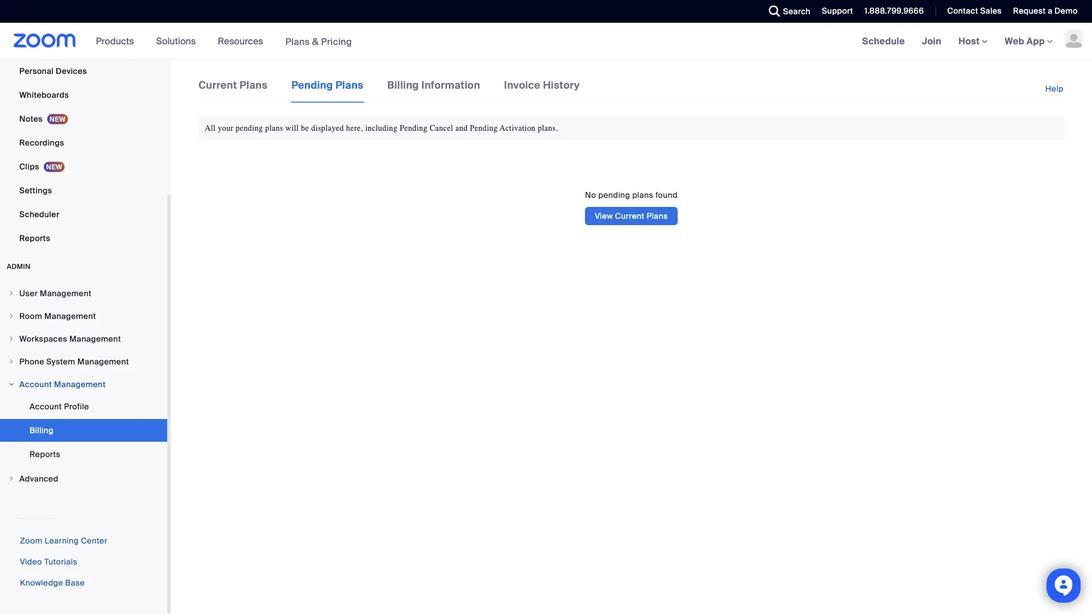 Task type: vqa. For each thing, say whether or not it's contained in the screenshot.
displayed
yes



Task type: locate. For each thing, give the bounding box(es) containing it.
contact sales link
[[939, 0, 1005, 23], [948, 6, 1002, 16]]

no pending plans found
[[585, 190, 678, 201]]

right image inside "advanced" menu item
[[8, 476, 15, 482]]

support link
[[814, 0, 856, 23], [822, 6, 853, 16]]

web app
[[1005, 35, 1045, 47]]

phone
[[19, 356, 44, 367]]

billing
[[387, 79, 419, 92], [30, 425, 53, 436]]

plans up view current plans
[[632, 190, 654, 201]]

right image left account management
[[8, 381, 15, 388]]

displayed
[[311, 124, 344, 133]]

0 horizontal spatial plans
[[265, 124, 283, 133]]

reports link down scheduler link at top
[[0, 227, 167, 250]]

pending right your
[[236, 124, 263, 133]]

0 vertical spatial billing
[[387, 79, 419, 92]]

management up profile
[[54, 379, 106, 390]]

plans inside product information navigation
[[285, 35, 310, 47]]

account down phone
[[19, 379, 52, 390]]

right image left phone
[[8, 358, 15, 365]]

reports
[[19, 233, 50, 244], [30, 449, 60, 460]]

web
[[1005, 35, 1025, 47]]

recordings link
[[0, 131, 167, 154]]

admin menu menu
[[0, 283, 167, 491]]

management inside menu item
[[54, 379, 106, 390]]

right image left workspaces on the bottom of the page
[[8, 336, 15, 343]]

zoom learning center link
[[20, 536, 107, 546]]

room
[[19, 311, 42, 321]]

right image left advanced
[[8, 476, 15, 482]]

all your pending plans will be displayed here, including pending cancel and pending activation plans.
[[205, 124, 558, 133]]

pricing
[[321, 35, 352, 47]]

management for account management
[[54, 379, 106, 390]]

account down account management
[[30, 401, 62, 412]]

1 horizontal spatial current
[[615, 211, 645, 221]]

cancel
[[430, 124, 453, 133]]

management for user management
[[40, 288, 91, 299]]

3 right image from the top
[[8, 476, 15, 482]]

be
[[301, 124, 309, 133]]

account inside menu
[[30, 401, 62, 412]]

center
[[81, 536, 107, 546]]

0 vertical spatial current
[[199, 79, 237, 92]]

history
[[543, 79, 580, 92]]

right image for user
[[8, 290, 15, 297]]

billing left information
[[387, 79, 419, 92]]

system
[[46, 356, 75, 367]]

1.888.799.9666 button
[[856, 0, 927, 23], [865, 6, 924, 16]]

0 horizontal spatial billing
[[30, 425, 53, 436]]

current up all
[[199, 79, 237, 92]]

view
[[595, 211, 613, 221]]

plans up here,
[[336, 79, 364, 92]]

1 vertical spatial reports link
[[0, 443, 167, 466]]

pending plans link
[[291, 77, 364, 103]]

no
[[585, 190, 596, 201]]

clips
[[19, 161, 39, 172]]

0 vertical spatial reports
[[19, 233, 50, 244]]

0 vertical spatial right image
[[8, 290, 15, 297]]

right image inside phone system management menu item
[[8, 358, 15, 365]]

banner
[[0, 23, 1092, 60]]

plans inside current plans link
[[240, 79, 268, 92]]

plans left the & in the top of the page
[[285, 35, 310, 47]]

account for account profile
[[30, 401, 62, 412]]

account inside menu item
[[19, 379, 52, 390]]

right image inside room management 'menu item'
[[8, 313, 15, 320]]

1 horizontal spatial billing
[[387, 79, 419, 92]]

scheduler
[[19, 209, 59, 220]]

user management
[[19, 288, 91, 299]]

3 right image from the top
[[8, 381, 15, 388]]

management inside 'menu item'
[[44, 311, 96, 321]]

2 right image from the top
[[8, 358, 15, 365]]

management
[[40, 288, 91, 299], [44, 311, 96, 321], [69, 334, 121, 344], [77, 356, 129, 367], [54, 379, 106, 390]]

0 horizontal spatial pending
[[236, 124, 263, 133]]

right image left room
[[8, 313, 15, 320]]

room management menu item
[[0, 306, 167, 327]]

user
[[19, 288, 38, 299]]

0 vertical spatial right image
[[8, 313, 15, 320]]

support
[[822, 6, 853, 16]]

right image left user
[[8, 290, 15, 297]]

reports inside account management menu
[[30, 449, 60, 460]]

plans down resources dropdown button on the left of page
[[240, 79, 268, 92]]

right image inside user management menu item
[[8, 290, 15, 297]]

join link
[[914, 23, 950, 59]]

1.888.799.9666
[[865, 6, 924, 16]]

0 horizontal spatial current
[[199, 79, 237, 92]]

1 horizontal spatial plans
[[632, 190, 654, 201]]

solutions button
[[156, 23, 201, 59]]

1 horizontal spatial pending
[[400, 124, 428, 133]]

1 vertical spatial pending
[[599, 190, 630, 201]]

including
[[365, 124, 398, 133]]

1 vertical spatial reports
[[30, 449, 60, 460]]

1 vertical spatial account
[[30, 401, 62, 412]]

2 right image from the top
[[8, 336, 15, 343]]

billing inside main content main content
[[387, 79, 419, 92]]

request a demo link
[[1005, 0, 1092, 23], [1014, 6, 1078, 16]]

management down room management 'menu item'
[[69, 334, 121, 344]]

request
[[1014, 6, 1046, 16]]

management up workspaces management
[[44, 311, 96, 321]]

1 vertical spatial right image
[[8, 336, 15, 343]]

workspaces management menu item
[[0, 328, 167, 350]]

sales
[[981, 6, 1002, 16]]

2 vertical spatial right image
[[8, 476, 15, 482]]

management inside menu item
[[40, 288, 91, 299]]

tutorials
[[44, 557, 77, 568]]

right image inside account management menu item
[[8, 381, 15, 388]]

plans inside the view current plans link
[[647, 211, 668, 221]]

host button
[[959, 35, 988, 47]]

1 vertical spatial billing
[[30, 425, 53, 436]]

all
[[205, 124, 216, 133]]

pending plans
[[292, 79, 364, 92]]

right image inside the workspaces management menu item
[[8, 336, 15, 343]]

settings link
[[0, 179, 167, 202]]

billing down account profile
[[30, 425, 53, 436]]

video
[[20, 557, 42, 568]]

0 vertical spatial reports link
[[0, 227, 167, 250]]

right image
[[8, 313, 15, 320], [8, 336, 15, 343], [8, 381, 15, 388]]

right image for account management
[[8, 381, 15, 388]]

2 vertical spatial right image
[[8, 381, 15, 388]]

0 horizontal spatial pending
[[292, 79, 333, 92]]

devices
[[56, 66, 87, 76]]

1 right image from the top
[[8, 290, 15, 297]]

help link
[[1046, 77, 1065, 101]]

right image for room management
[[8, 313, 15, 320]]

0 vertical spatial account
[[19, 379, 52, 390]]

pending left cancel
[[400, 124, 428, 133]]

billing inside account management menu
[[30, 425, 53, 436]]

pending right and
[[470, 124, 498, 133]]

reports link
[[0, 227, 167, 250], [0, 443, 167, 466]]

zoom logo image
[[14, 34, 76, 48]]

0 vertical spatial pending
[[236, 124, 263, 133]]

scheduler link
[[0, 203, 167, 226]]

personal devices
[[19, 66, 87, 76]]

1 vertical spatial right image
[[8, 358, 15, 365]]

search
[[783, 6, 811, 16]]

current down no pending plans found at top
[[615, 211, 645, 221]]

products button
[[96, 23, 139, 59]]

plans & pricing link
[[285, 35, 352, 47], [285, 35, 352, 47]]

plans.
[[538, 124, 558, 133]]

plans left the will
[[265, 124, 283, 133]]

1 right image from the top
[[8, 313, 15, 320]]

plans
[[265, 124, 283, 133], [632, 190, 654, 201]]

pending up the view
[[599, 190, 630, 201]]

reports up advanced
[[30, 449, 60, 460]]

reports link down billing link
[[0, 443, 167, 466]]

plans
[[285, 35, 310, 47], [240, 79, 268, 92], [336, 79, 364, 92], [647, 211, 668, 221]]

plans down found
[[647, 211, 668, 221]]

workspaces management
[[19, 334, 121, 344]]

pending down the & in the top of the page
[[292, 79, 333, 92]]

schedule link
[[854, 23, 914, 59]]

reports down scheduler
[[19, 233, 50, 244]]

right image
[[8, 290, 15, 297], [8, 358, 15, 365], [8, 476, 15, 482]]

pending
[[236, 124, 263, 133], [599, 190, 630, 201]]

search button
[[761, 0, 814, 23]]

management up room management
[[40, 288, 91, 299]]

main content main content
[[171, 59, 1092, 614]]

management for workspaces management
[[69, 334, 121, 344]]



Task type: describe. For each thing, give the bounding box(es) containing it.
1 vertical spatial current
[[615, 211, 645, 221]]

account profile
[[30, 401, 89, 412]]

activation
[[500, 124, 536, 133]]

knowledge
[[20, 578, 63, 589]]

whiteboards link
[[0, 84, 167, 106]]

invoice history link
[[504, 77, 580, 102]]

phone system management menu item
[[0, 351, 167, 373]]

account profile link
[[0, 395, 167, 418]]

information
[[422, 79, 480, 92]]

room management
[[19, 311, 96, 321]]

account management menu
[[0, 395, 167, 467]]

app
[[1027, 35, 1045, 47]]

and
[[456, 124, 468, 133]]

account management menu item
[[0, 374, 167, 395]]

recordings
[[19, 137, 64, 148]]

banner containing products
[[0, 23, 1092, 60]]

a
[[1048, 6, 1053, 16]]

video tutorials
[[20, 557, 77, 568]]

learning
[[45, 536, 79, 546]]

0 vertical spatial plans
[[265, 124, 283, 133]]

advanced menu item
[[0, 468, 167, 490]]

view current plans link
[[585, 207, 678, 225]]

invoice
[[504, 79, 541, 92]]

knowledge base
[[20, 578, 85, 589]]

profile
[[64, 401, 89, 412]]

schedule
[[862, 35, 905, 47]]

advanced
[[19, 474, 58, 484]]

zoom
[[20, 536, 42, 546]]

request a demo
[[1014, 6, 1078, 16]]

solutions
[[156, 35, 196, 47]]

workspaces
[[19, 334, 67, 344]]

admin
[[7, 262, 31, 271]]

products
[[96, 35, 134, 47]]

clips link
[[0, 155, 167, 178]]

view current plans
[[595, 211, 668, 221]]

notes
[[19, 114, 43, 124]]

1 reports link from the top
[[0, 227, 167, 250]]

notes link
[[0, 108, 167, 130]]

profile picture image
[[1065, 30, 1083, 48]]

product information navigation
[[87, 23, 361, 60]]

account for account management
[[19, 379, 52, 390]]

whiteboards
[[19, 90, 69, 100]]

current plans
[[199, 79, 268, 92]]

2 horizontal spatial pending
[[470, 124, 498, 133]]

contact sales
[[948, 6, 1002, 16]]

join
[[922, 35, 942, 47]]

billing for billing
[[30, 425, 53, 436]]

zoom learning center
[[20, 536, 107, 546]]

1 horizontal spatial pending
[[599, 190, 630, 201]]

personal menu menu
[[0, 0, 167, 251]]

2 reports link from the top
[[0, 443, 167, 466]]

contact
[[948, 6, 978, 16]]

host
[[959, 35, 982, 47]]

settings
[[19, 185, 52, 196]]

plans inside pending plans link
[[336, 79, 364, 92]]

account management
[[19, 379, 106, 390]]

1 vertical spatial plans
[[632, 190, 654, 201]]

right image for workspaces management
[[8, 336, 15, 343]]

here,
[[346, 124, 363, 133]]

web app button
[[1005, 35, 1053, 47]]

right image for phone
[[8, 358, 15, 365]]

demo
[[1055, 6, 1078, 16]]

phone system management
[[19, 356, 129, 367]]

resources button
[[218, 23, 268, 59]]

base
[[65, 578, 85, 589]]

billing for billing information
[[387, 79, 419, 92]]

your
[[218, 124, 234, 133]]

help
[[1046, 84, 1064, 94]]

management for room management
[[44, 311, 96, 321]]

reports inside personal menu menu
[[19, 233, 50, 244]]

&
[[312, 35, 319, 47]]

video tutorials link
[[20, 557, 77, 568]]

invoice history
[[504, 79, 580, 92]]

personal devices link
[[0, 60, 167, 82]]

meetings navigation
[[854, 23, 1092, 60]]

will
[[286, 124, 299, 133]]

management down the workspaces management menu item
[[77, 356, 129, 367]]

found
[[656, 190, 678, 201]]

current plans link
[[198, 77, 268, 102]]

personal
[[19, 66, 54, 76]]

plans & pricing
[[285, 35, 352, 47]]

resources
[[218, 35, 263, 47]]

user management menu item
[[0, 283, 167, 304]]

billing information
[[387, 79, 480, 92]]



